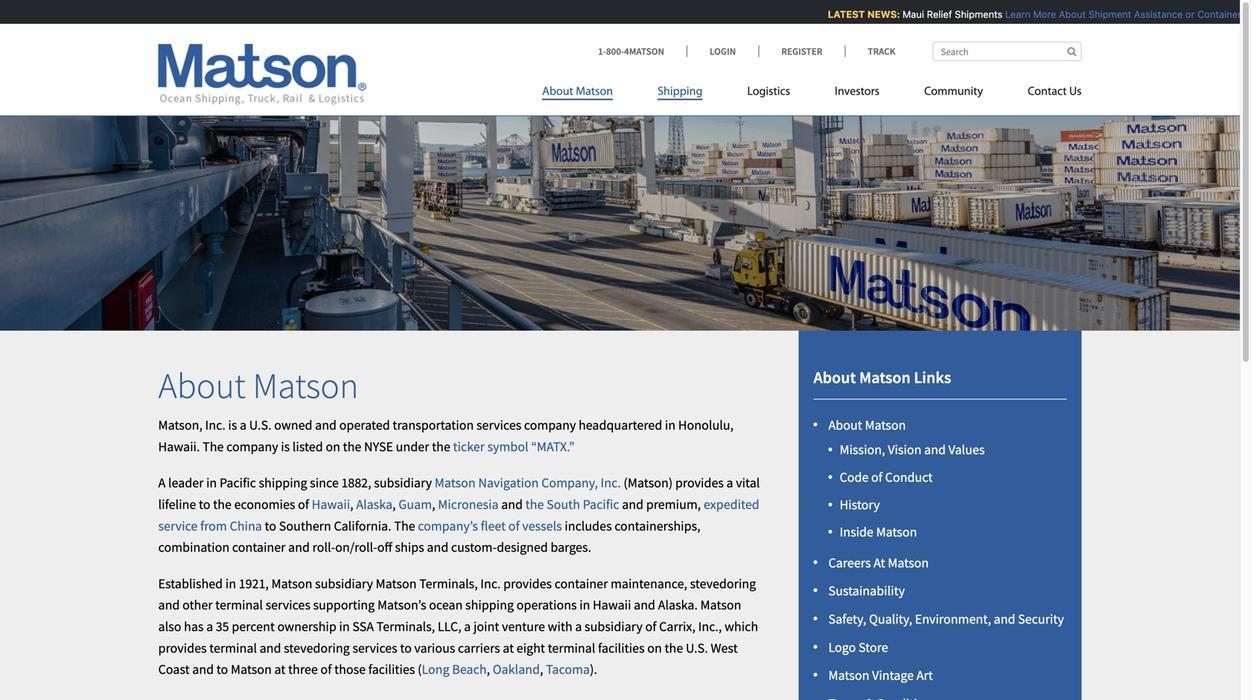 Task type: describe. For each thing, give the bounding box(es) containing it.
and down (matson)
[[622, 496, 644, 513]]

careers
[[829, 554, 871, 571]]

quality,
[[869, 611, 913, 628]]

matson down logo
[[829, 667, 870, 684]]

(
[[418, 661, 422, 678]]

matson vintage art
[[829, 667, 933, 684]]

venture
[[502, 618, 545, 635]]

long beach , oakland , tacoma ).
[[422, 661, 597, 678]]

relief
[[922, 9, 948, 20]]

operations
[[517, 597, 577, 614]]

beach
[[452, 661, 487, 678]]

terminal up percent
[[215, 597, 263, 614]]

careers at matson
[[829, 554, 929, 571]]

1 horizontal spatial provides
[[504, 575, 552, 592]]

joint
[[474, 618, 499, 635]]

vintage
[[872, 667, 914, 684]]

hawaii , alaska , guam , micronesia and the south pacific and premium,
[[312, 496, 704, 513]]

and left security
[[994, 611, 1016, 628]]

llc,
[[438, 618, 462, 635]]

the down transportation
[[432, 438, 450, 455]]

a right llc,
[[464, 618, 471, 635]]

code
[[840, 469, 869, 486]]

0 vertical spatial subsidiary
[[374, 475, 432, 491]]

and down southern
[[288, 539, 310, 556]]

navigation
[[478, 475, 539, 491]]

a left 35
[[206, 618, 213, 635]]

container inside 'includes containerships, combination container and roll-on/roll-off ships and custom-designed barges.'
[[232, 539, 286, 556]]

china
[[230, 518, 262, 534]]

of inside the (matson) provides a vital lifeline to the economies of
[[298, 496, 309, 513]]

and down percent
[[260, 640, 281, 656]]

ocean
[[429, 597, 463, 614]]

0 vertical spatial facilities
[[598, 640, 645, 656]]

and right the coast
[[192, 661, 214, 678]]

established in 1921, matson subsidiary matson terminals, inc. provides container maintenance, stevedoring and other terminal services supporting matson's ocean shipping operations in hawaii and alaska. matson also has a 35 percent ownership in ssa terminals, llc, a joint venture with a subsidiary of carrix, inc., which provides terminal and stevedoring services to various carriers at eight terminal facilities on the u.s. west coast and to matson at three of those facilities (
[[158, 575, 758, 678]]

ssa
[[353, 618, 374, 635]]

hawaii inside established in 1921, matson subsidiary matson terminals, inc. provides container maintenance, stevedoring and other terminal services supporting matson's ocean shipping operations in hawaii and alaska. matson also has a 35 percent ownership in ssa terminals, llc, a joint venture with a subsidiary of carrix, inc., which provides terminal and stevedoring services to various carriers at eight terminal facilities on the u.s. west coast and to matson at three of those facilities (
[[593, 597, 631, 614]]

alaska.
[[658, 597, 698, 614]]

1 vertical spatial terminals,
[[377, 618, 435, 635]]

community link
[[902, 79, 1006, 109]]

code of conduct link
[[840, 469, 933, 486]]

terminal up tacoma link
[[548, 640, 596, 656]]

0 horizontal spatial provides
[[158, 640, 207, 656]]

0 horizontal spatial services
[[266, 597, 311, 614]]

provides inside the (matson) provides a vital lifeline to the economies of
[[676, 475, 724, 491]]

custom-
[[451, 539, 497, 556]]

southern
[[279, 518, 331, 534]]

company,
[[542, 475, 598, 491]]

coast
[[158, 661, 190, 678]]

(matson)
[[624, 475, 673, 491]]

matson down percent
[[231, 661, 272, 678]]

1 horizontal spatial is
[[281, 438, 290, 455]]

designed
[[497, 539, 548, 556]]

1-800-4matson link
[[598, 45, 687, 57]]

a right with
[[575, 618, 582, 635]]

login
[[710, 45, 736, 57]]

symbol
[[487, 438, 529, 455]]

security
[[1018, 611, 1064, 628]]

code of conduct
[[840, 469, 933, 486]]

of right fleet
[[509, 518, 520, 534]]

shipping
[[658, 86, 703, 98]]

1 horizontal spatial pacific
[[583, 496, 619, 513]]

matson up vision
[[865, 417, 906, 433]]

about inside the top menu navigation
[[542, 86, 573, 98]]

values
[[949, 441, 985, 458]]

Search search field
[[933, 42, 1082, 61]]

1921,
[[239, 575, 269, 592]]

ticker
[[453, 438, 485, 455]]

u.s. inside established in 1921, matson subsidiary matson terminals, inc. provides container maintenance, stevedoring and other terminal services supporting matson's ocean shipping operations in hawaii and alaska. matson also has a 35 percent ownership in ssa terminals, llc, a joint venture with a subsidiary of carrix, inc., which provides terminal and stevedoring services to various carriers at eight terminal facilities on the u.s. west coast and to matson at three of those facilities (
[[686, 640, 708, 656]]

percent
[[232, 618, 275, 635]]

operated
[[339, 417, 390, 434]]

under
[[396, 438, 429, 455]]

vision
[[888, 441, 922, 458]]

services inside "matson, inc. is a u.s. owned and operated transportation services company headquartered in honolulu, hawaii. the company is listed on the nyse under the"
[[477, 417, 522, 434]]

micronesia link
[[438, 496, 499, 513]]

0 vertical spatial is
[[228, 417, 237, 434]]

ticker symbol "matx."
[[453, 438, 575, 455]]

matson left links
[[859, 367, 911, 388]]

matson right 1921,
[[272, 575, 312, 592]]

environment,
[[915, 611, 991, 628]]

expedited service from china link
[[158, 496, 760, 534]]

safety,
[[829, 611, 867, 628]]

logistics link
[[725, 79, 813, 109]]

matson up at
[[876, 524, 917, 540]]

35
[[216, 618, 229, 635]]

1 horizontal spatial the
[[394, 518, 415, 534]]

also
[[158, 618, 181, 635]]

0 horizontal spatial pacific
[[220, 475, 256, 491]]

logo store
[[829, 639, 888, 656]]

contact us link
[[1006, 79, 1082, 109]]

inc.,
[[698, 618, 722, 635]]

alaska
[[356, 496, 393, 513]]

with
[[548, 618, 573, 635]]

register link
[[759, 45, 845, 57]]

, up company's
[[432, 496, 435, 513]]

learn more about shipment assistance or container loa link
[[1001, 9, 1251, 20]]

"matx."
[[531, 438, 575, 455]]

company's
[[418, 518, 478, 534]]

inc. inside established in 1921, matson subsidiary matson terminals, inc. provides container maintenance, stevedoring and other terminal services supporting matson's ocean shipping operations in hawaii and alaska. matson also has a 35 percent ownership in ssa terminals, llc, a joint venture with a subsidiary of carrix, inc., which provides terminal and stevedoring services to various carriers at eight terminal facilities on the u.s. west coast and to matson at three of those facilities (
[[481, 575, 501, 592]]

about matson links
[[814, 367, 951, 388]]

u.s. inside "matson, inc. is a u.s. owned and operated transportation services company headquartered in honolulu, hawaii. the company is listed on the nyse under the"
[[249, 417, 272, 434]]

and down company's
[[427, 539, 449, 556]]

in left ssa at the left bottom of page
[[339, 618, 350, 635]]

terminal down 35
[[209, 640, 257, 656]]

top menu navigation
[[542, 79, 1082, 109]]

long
[[422, 661, 450, 678]]

0 horizontal spatial about matson link
[[542, 79, 636, 109]]

1-
[[598, 45, 606, 57]]

mission,
[[840, 441, 885, 458]]

).
[[590, 661, 597, 678]]

headquartered
[[579, 417, 662, 434]]

2 vertical spatial services
[[353, 640, 398, 656]]

blue matson logo with ocean, shipping, truck, rail and logistics written beneath it. image
[[158, 44, 367, 105]]

1 vertical spatial at
[[274, 661, 286, 678]]

a leader in pacific shipping since 1882, subsidiary matson navigation company, inc.
[[158, 475, 621, 491]]

matson vintage art link
[[829, 667, 933, 684]]

community
[[925, 86, 983, 98]]

the inside "matson, inc. is a u.s. owned and operated transportation services company headquartered in honolulu, hawaii. the company is listed on the nyse under the"
[[203, 438, 224, 455]]

carrix,
[[659, 618, 696, 635]]

expedited
[[704, 496, 760, 513]]

, down eight
[[540, 661, 543, 678]]

learn
[[1001, 9, 1026, 20]]

vessels
[[522, 518, 562, 534]]

of right the three
[[321, 661, 332, 678]]

1 vertical spatial company
[[226, 438, 278, 455]]

more
[[1029, 9, 1052, 20]]

on inside established in 1921, matson subsidiary matson terminals, inc. provides container maintenance, stevedoring and other terminal services supporting matson's ocean shipping operations in hawaii and alaska. matson also has a 35 percent ownership in ssa terminals, llc, a joint venture with a subsidiary of carrix, inc., which provides terminal and stevedoring services to various carriers at eight terminal facilities on the u.s. west coast and to matson at three of those facilities (
[[647, 640, 662, 656]]

the down matson navigation company, inc. link
[[526, 496, 544, 513]]

service
[[158, 518, 198, 534]]

hawaii link
[[312, 496, 350, 513]]

and right vision
[[924, 441, 946, 458]]

1 vertical spatial about matson
[[158, 363, 359, 408]]

lifeline
[[158, 496, 196, 513]]



Task type: locate. For each thing, give the bounding box(es) containing it.
1 vertical spatial pacific
[[583, 496, 619, 513]]

expedited service from china
[[158, 496, 760, 534]]

to southern california. the company's fleet of vessels
[[262, 518, 562, 534]]

is left listed at the bottom left of the page
[[281, 438, 290, 455]]

login link
[[687, 45, 759, 57]]

the up from
[[213, 496, 232, 513]]

track link
[[845, 45, 896, 57]]

1 horizontal spatial stevedoring
[[690, 575, 756, 592]]

in left honolulu,
[[665, 417, 676, 434]]

0 horizontal spatial subsidiary
[[315, 575, 373, 592]]

services
[[477, 417, 522, 434], [266, 597, 311, 614], [353, 640, 398, 656]]

0 horizontal spatial hawaii
[[312, 496, 350, 513]]

contact
[[1028, 86, 1067, 98]]

1 horizontal spatial on
[[647, 640, 662, 656]]

the down operated
[[343, 438, 362, 455]]

0 vertical spatial company
[[524, 417, 576, 434]]

subsidiary up ).
[[585, 618, 643, 635]]

those
[[334, 661, 366, 678]]

latest
[[823, 9, 860, 20]]

(matson) provides a vital lifeline to the economies of
[[158, 475, 760, 513]]

None search field
[[933, 42, 1082, 61]]

in right leader
[[206, 475, 217, 491]]

terminal
[[215, 597, 263, 614], [209, 640, 257, 656], [548, 640, 596, 656]]

0 horizontal spatial is
[[228, 417, 237, 434]]

provides up premium,
[[676, 475, 724, 491]]

shipping link
[[636, 79, 725, 109]]

at up long beach , oakland , tacoma ).
[[503, 640, 514, 656]]

0 vertical spatial hawaii
[[312, 496, 350, 513]]

0 vertical spatial provides
[[676, 475, 724, 491]]

container down barges.
[[555, 575, 608, 592]]

inside matson
[[840, 524, 917, 540]]

honolulu,
[[678, 417, 734, 434]]

inc. right matson,
[[205, 417, 226, 434]]

0 vertical spatial container
[[232, 539, 286, 556]]

0 horizontal spatial at
[[274, 661, 286, 678]]

1 vertical spatial is
[[281, 438, 290, 455]]

search image
[[1068, 47, 1077, 56]]

on/roll-
[[335, 539, 377, 556]]

and inside "matson, inc. is a u.s. owned and operated transportation services company headquartered in honolulu, hawaii. the company is listed on the nyse under the"
[[315, 417, 337, 434]]

u.s.
[[249, 417, 272, 434], [686, 640, 708, 656]]

about matson up owned
[[158, 363, 359, 408]]

inc. inside "matson, inc. is a u.s. owned and operated transportation services company headquartered in honolulu, hawaii. the company is listed on the nyse under the"
[[205, 417, 226, 434]]

established
[[158, 575, 223, 592]]

1 vertical spatial subsidiary
[[315, 575, 373, 592]]

careers at matson link
[[829, 554, 929, 571]]

about matson inside section
[[829, 417, 906, 433]]

matson,
[[158, 417, 203, 434]]

hawaii.
[[158, 438, 200, 455]]

company down owned
[[226, 438, 278, 455]]

and down navigation
[[501, 496, 523, 513]]

provides up operations
[[504, 575, 552, 592]]

terminals,
[[419, 575, 478, 592], [377, 618, 435, 635]]

1 horizontal spatial about matson link
[[829, 417, 906, 433]]

cranes load and offload matson containers from the containership at the terminal. image
[[0, 92, 1240, 331]]

the
[[343, 438, 362, 455], [432, 438, 450, 455], [213, 496, 232, 513], [526, 496, 544, 513], [665, 640, 683, 656]]

1 vertical spatial services
[[266, 597, 311, 614]]

shipping up joint
[[466, 597, 514, 614]]

investors link
[[813, 79, 902, 109]]

about matson down 1-
[[542, 86, 613, 98]]

matson navigation company, inc. link
[[435, 475, 621, 491]]

0 vertical spatial at
[[503, 640, 514, 656]]

to left various
[[400, 640, 412, 656]]

1 vertical spatial on
[[647, 640, 662, 656]]

the right "hawaii."
[[203, 438, 224, 455]]

ships
[[395, 539, 424, 556]]

at left the three
[[274, 661, 286, 678]]

, left the guam
[[393, 496, 396, 513]]

at
[[503, 640, 514, 656], [274, 661, 286, 678]]

transportation
[[393, 417, 474, 434]]

owned
[[274, 417, 313, 434]]

2 vertical spatial subsidiary
[[585, 618, 643, 635]]

a inside the (matson) provides a vital lifeline to the economies of
[[727, 475, 733, 491]]

and up listed at the bottom left of the page
[[315, 417, 337, 434]]

containerships,
[[615, 518, 701, 534]]

1 horizontal spatial facilities
[[598, 640, 645, 656]]

to down economies
[[265, 518, 276, 534]]

matson up owned
[[253, 363, 359, 408]]

1 horizontal spatial shipping
[[466, 597, 514, 614]]

premium,
[[646, 496, 701, 513]]

includes containerships, combination container and roll-on/roll-off ships and custom-designed barges.
[[158, 518, 701, 556]]

hawaii down maintenance, at the bottom of the page
[[593, 597, 631, 614]]

hawaii
[[312, 496, 350, 513], [593, 597, 631, 614]]

roll-
[[313, 539, 335, 556]]

alaska link
[[356, 496, 393, 513]]

maintenance,
[[611, 575, 688, 592]]

links
[[914, 367, 951, 388]]

combination
[[158, 539, 230, 556]]

1 vertical spatial facilities
[[368, 661, 415, 678]]

and up also
[[158, 597, 180, 614]]

of up southern
[[298, 496, 309, 513]]

1 vertical spatial inc.
[[601, 475, 621, 491]]

on inside "matson, inc. is a u.s. owned and operated transportation services company headquartered in honolulu, hawaii. the company is listed on the nyse under the"
[[326, 438, 340, 455]]

1 horizontal spatial subsidiary
[[374, 475, 432, 491]]

logo store link
[[829, 639, 888, 656]]

in right operations
[[580, 597, 590, 614]]

sustainability link
[[829, 583, 905, 599]]

guam link
[[399, 496, 432, 513]]

1 horizontal spatial hawaii
[[593, 597, 631, 614]]

0 horizontal spatial about matson
[[158, 363, 359, 408]]

to up from
[[199, 496, 210, 513]]

0 horizontal spatial facilities
[[368, 661, 415, 678]]

us
[[1070, 86, 1082, 98]]

other
[[183, 597, 213, 614]]

1 vertical spatial about matson link
[[829, 417, 906, 433]]

carriers
[[458, 640, 500, 656]]

company
[[524, 417, 576, 434], [226, 438, 278, 455]]

subsidiary up the guam
[[374, 475, 432, 491]]

matson inside the top menu navigation
[[576, 86, 613, 98]]

0 vertical spatial about matson
[[542, 86, 613, 98]]

inc. left (matson)
[[601, 475, 621, 491]]

1 vertical spatial the
[[394, 518, 415, 534]]

about matson inside the top menu navigation
[[542, 86, 613, 98]]

about
[[1054, 9, 1081, 20], [542, 86, 573, 98], [158, 363, 246, 408], [814, 367, 856, 388], [829, 417, 863, 433]]

a left vital
[[727, 475, 733, 491]]

matson
[[576, 86, 613, 98], [253, 363, 359, 408], [859, 367, 911, 388], [865, 417, 906, 433], [435, 475, 476, 491], [876, 524, 917, 540], [888, 554, 929, 571], [272, 575, 312, 592], [376, 575, 417, 592], [701, 597, 742, 614], [231, 661, 272, 678], [829, 667, 870, 684]]

0 vertical spatial about matson link
[[542, 79, 636, 109]]

which
[[725, 618, 758, 635]]

matson down 1-
[[576, 86, 613, 98]]

2 horizontal spatial inc.
[[601, 475, 621, 491]]

about matson link down 1-
[[542, 79, 636, 109]]

2 horizontal spatial provides
[[676, 475, 724, 491]]

of left "carrix,"
[[645, 618, 657, 635]]

0 vertical spatial the
[[203, 438, 224, 455]]

maui
[[898, 9, 920, 20]]

1 horizontal spatial at
[[503, 640, 514, 656]]

stevedoring up 'inc.,'
[[690, 575, 756, 592]]

0 vertical spatial on
[[326, 438, 340, 455]]

2 vertical spatial provides
[[158, 640, 207, 656]]

1 horizontal spatial container
[[555, 575, 608, 592]]

on down "carrix,"
[[647, 640, 662, 656]]

contact us
[[1028, 86, 1082, 98]]

1 vertical spatial hawaii
[[593, 597, 631, 614]]

and down maintenance, at the bottom of the page
[[634, 597, 656, 614]]

hawaii down since
[[312, 496, 350, 513]]

2 horizontal spatial services
[[477, 417, 522, 434]]

subsidiary up supporting at the left
[[315, 575, 373, 592]]

of right code
[[872, 469, 883, 486]]

1 vertical spatial provides
[[504, 575, 552, 592]]

pacific
[[220, 475, 256, 491], [583, 496, 619, 513]]

a left owned
[[240, 417, 247, 434]]

inc.
[[205, 417, 226, 434], [601, 475, 621, 491], [481, 575, 501, 592]]

0 vertical spatial services
[[477, 417, 522, 434]]

1 horizontal spatial about matson
[[542, 86, 613, 98]]

1 vertical spatial stevedoring
[[284, 640, 350, 656]]

1 horizontal spatial u.s.
[[686, 640, 708, 656]]

shipping
[[259, 475, 307, 491], [466, 597, 514, 614]]

0 horizontal spatial company
[[226, 438, 278, 455]]

the inside established in 1921, matson subsidiary matson terminals, inc. provides container maintenance, stevedoring and other terminal services supporting matson's ocean shipping operations in hawaii and alaska. matson also has a 35 percent ownership in ssa terminals, llc, a joint venture with a subsidiary of carrix, inc., which provides terminal and stevedoring services to various carriers at eight terminal facilities on the u.s. west coast and to matson at three of those facilities (
[[665, 640, 683, 656]]

1 vertical spatial shipping
[[466, 597, 514, 614]]

about matson link
[[542, 79, 636, 109], [829, 417, 906, 433]]

0 vertical spatial inc.
[[205, 417, 226, 434]]

0 vertical spatial pacific
[[220, 475, 256, 491]]

is right matson,
[[228, 417, 237, 434]]

shipment
[[1084, 9, 1127, 20]]

2 horizontal spatial about matson
[[829, 417, 906, 433]]

provides up the coast
[[158, 640, 207, 656]]

1 horizontal spatial company
[[524, 417, 576, 434]]

terminals, up ocean
[[419, 575, 478, 592]]

0 horizontal spatial the
[[203, 438, 224, 455]]

matson, inc. is a u.s. owned and operated transportation services company headquartered in honolulu, hawaii. the company is listed on the nyse under the
[[158, 417, 734, 455]]

oakland
[[493, 661, 540, 678]]

terminals, down matson's
[[377, 618, 435, 635]]

4matson
[[624, 45, 664, 57]]

the
[[203, 438, 224, 455], [394, 518, 415, 534]]

container inside established in 1921, matson subsidiary matson terminals, inc. provides container maintenance, stevedoring and other terminal services supporting matson's ocean shipping operations in hawaii and alaska. matson also has a 35 percent ownership in ssa terminals, llc, a joint venture with a subsidiary of carrix, inc., which provides terminal and stevedoring services to various carriers at eight terminal facilities on the u.s. west coast and to matson at three of those facilities (
[[555, 575, 608, 592]]

0 vertical spatial shipping
[[259, 475, 307, 491]]

services up symbol
[[477, 417, 522, 434]]

0 horizontal spatial container
[[232, 539, 286, 556]]

u.s. down 'inc.,'
[[686, 640, 708, 656]]

matson right at
[[888, 554, 929, 571]]

0 vertical spatial stevedoring
[[690, 575, 756, 592]]

barges.
[[551, 539, 591, 556]]

matson up matson's
[[376, 575, 417, 592]]

inside matson link
[[840, 524, 917, 540]]

guam
[[399, 496, 432, 513]]

stevedoring down ownership
[[284, 640, 350, 656]]

company's fleet of vessels link
[[418, 518, 562, 534]]

1 horizontal spatial services
[[353, 640, 398, 656]]

2 vertical spatial about matson
[[829, 417, 906, 433]]

on right listed at the bottom left of the page
[[326, 438, 340, 455]]

history
[[840, 496, 880, 513]]

services up ownership
[[266, 597, 311, 614]]

, down 1882,
[[350, 496, 354, 513]]

0 horizontal spatial u.s.
[[249, 417, 272, 434]]

0 horizontal spatial stevedoring
[[284, 640, 350, 656]]

shipments
[[950, 9, 998, 20]]

1 vertical spatial container
[[555, 575, 608, 592]]

2 horizontal spatial subsidiary
[[585, 618, 643, 635]]

a inside "matson, inc. is a u.s. owned and operated transportation services company headquartered in honolulu, hawaii. the company is listed on the nyse under the"
[[240, 417, 247, 434]]

in inside "matson, inc. is a u.s. owned and operated transportation services company headquartered in honolulu, hawaii. the company is listed on the nyse under the"
[[665, 417, 676, 434]]

about matson links section
[[780, 331, 1101, 700]]

, down carriers
[[487, 661, 490, 678]]

of inside 'about matson links' section
[[872, 469, 883, 486]]

fleet
[[481, 518, 506, 534]]

about matson up mission,
[[829, 417, 906, 433]]

0 vertical spatial terminals,
[[419, 575, 478, 592]]

at
[[874, 554, 885, 571]]

0 horizontal spatial shipping
[[259, 475, 307, 491]]

store
[[859, 639, 888, 656]]

2 vertical spatial inc.
[[481, 575, 501, 592]]

in left 1921,
[[226, 575, 236, 592]]

company up "matx."
[[524, 417, 576, 434]]

the down "carrix,"
[[665, 640, 683, 656]]

the up ships
[[394, 518, 415, 534]]

since
[[310, 475, 339, 491]]

economies
[[234, 496, 295, 513]]

u.s. left owned
[[249, 417, 272, 434]]

safety, quality, environment, and security link
[[829, 611, 1064, 628]]

inc. down "custom-"
[[481, 575, 501, 592]]

three
[[288, 661, 318, 678]]

1 horizontal spatial inc.
[[481, 575, 501, 592]]

pacific up economies
[[220, 475, 256, 491]]

loa
[[1240, 9, 1251, 20]]

from
[[200, 518, 227, 534]]

0 vertical spatial u.s.
[[249, 417, 272, 434]]

container down china
[[232, 539, 286, 556]]

about matson link up mission,
[[829, 417, 906, 433]]

pacific up includes
[[583, 496, 619, 513]]

1 vertical spatial u.s.
[[686, 640, 708, 656]]

0 horizontal spatial inc.
[[205, 417, 226, 434]]

about matson
[[542, 86, 613, 98], [158, 363, 359, 408], [829, 417, 906, 433]]

the inside the (matson) provides a vital lifeline to the economies of
[[213, 496, 232, 513]]

south
[[547, 496, 580, 513]]

shipping inside established in 1921, matson subsidiary matson terminals, inc. provides container maintenance, stevedoring and other terminal services supporting matson's ocean shipping operations in hawaii and alaska. matson also has a 35 percent ownership in ssa terminals, llc, a joint venture with a subsidiary of carrix, inc., which provides terminal and stevedoring services to various carriers at eight terminal facilities on the u.s. west coast and to matson at three of those facilities (
[[466, 597, 514, 614]]

matson up 'inc.,'
[[701, 597, 742, 614]]

shipping up economies
[[259, 475, 307, 491]]

services down ssa at the left bottom of page
[[353, 640, 398, 656]]

to inside the (matson) provides a vital lifeline to the economies of
[[199, 496, 210, 513]]

supporting
[[313, 597, 375, 614]]

0 horizontal spatial on
[[326, 438, 340, 455]]

1-800-4matson
[[598, 45, 664, 57]]

art
[[917, 667, 933, 684]]

matson up micronesia link
[[435, 475, 476, 491]]

to down 35
[[217, 661, 228, 678]]



Task type: vqa. For each thing, say whether or not it's contained in the screenshot.
for inside "for more details on the cost to ship a car to or from Alaska by origin and destination port."
no



